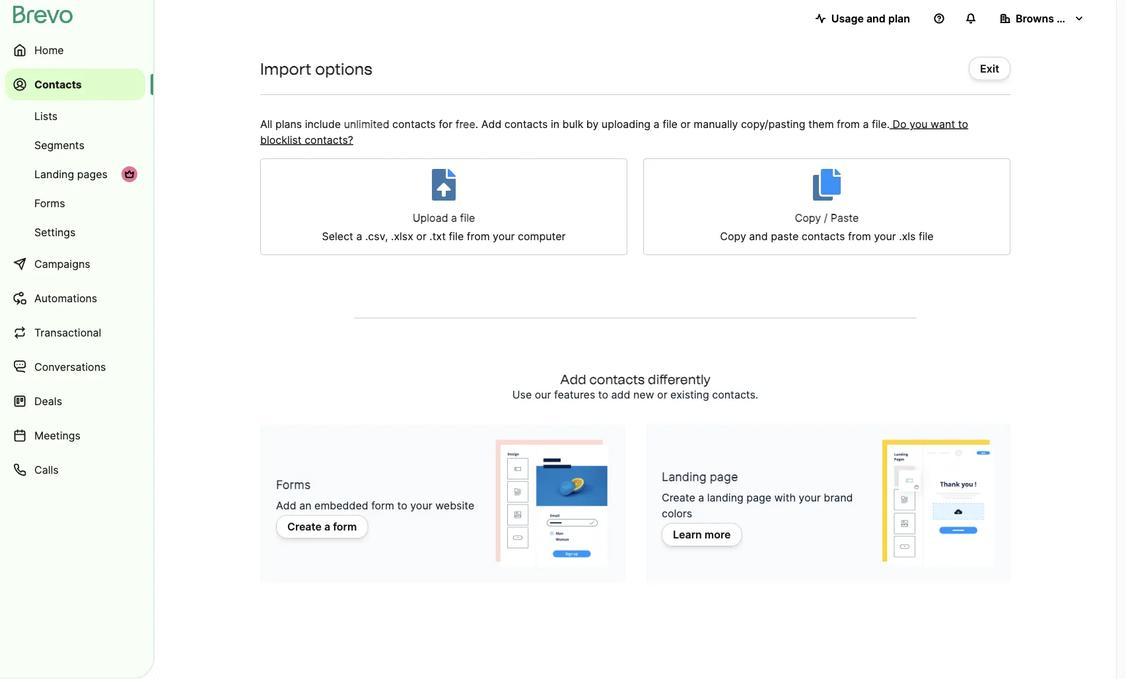 Task type: vqa. For each thing, say whether or not it's contained in the screenshot.
WEBSITE. within Send An Email When A Product Is Purchased On Your Website.
no



Task type: describe. For each thing, give the bounding box(es) containing it.
brand
[[824, 492, 853, 505]]

to inside do you want to blocklist contacts?
[[958, 118, 969, 130]]

add an embedded form to your website
[[276, 500, 475, 513]]

with
[[775, 492, 796, 505]]

0 horizontal spatial copy
[[720, 230, 746, 243]]

calls link
[[5, 455, 145, 486]]

or inside the add contacts differently use our features to add new or existing contacts.
[[657, 389, 668, 402]]

in
[[551, 118, 560, 130]]

add
[[611, 389, 631, 402]]

2 horizontal spatial or
[[681, 118, 691, 130]]

campaigns link
[[5, 248, 145, 280]]

file right upload
[[460, 212, 475, 225]]

exit
[[980, 62, 1000, 75]]

your inside create a landing page with your brand colors
[[799, 492, 821, 505]]

automations link
[[5, 283, 145, 314]]

landing pages link
[[5, 161, 145, 188]]

import
[[260, 59, 312, 78]]

website
[[435, 500, 475, 513]]

differently
[[648, 372, 711, 387]]

plans
[[275, 118, 302, 130]]

you
[[910, 118, 928, 130]]

.xlsx
[[391, 230, 413, 243]]

contacts.
[[712, 389, 759, 402]]

usage and plan
[[832, 12, 910, 25]]

include
[[305, 118, 341, 130]]

file inside copy / paste copy and paste contacts from your .xls file
[[919, 230, 934, 243]]

a right upload
[[451, 212, 457, 225]]

.xls
[[899, 230, 916, 243]]

to inside the add contacts differently use our features to add new or existing contacts.
[[598, 389, 609, 402]]

lists link
[[5, 103, 145, 129]]

a down embedded
[[324, 521, 330, 534]]

upload a file select a .csv, .xlsx or .txt file from your computer
[[322, 212, 566, 243]]

add contacts differently use our features to add new or existing contacts.
[[512, 372, 759, 402]]

upload
[[413, 212, 448, 225]]

select
[[322, 230, 353, 243]]

your inside upload a file select a .csv, .xlsx or .txt file from your computer
[[493, 230, 515, 243]]

landing for landing page
[[662, 470, 707, 485]]

use
[[512, 389, 532, 402]]

unlimited
[[344, 118, 390, 130]]

browns
[[1016, 12, 1054, 25]]

existing
[[671, 389, 709, 402]]

calls
[[34, 464, 59, 477]]

from right them
[[837, 118, 860, 130]]

conversations link
[[5, 351, 145, 383]]

embedded
[[315, 500, 368, 513]]

.csv,
[[365, 230, 388, 243]]

computer
[[518, 230, 566, 243]]

contacts left for
[[392, 118, 436, 130]]

file right uploading in the top of the page
[[663, 118, 678, 130]]

manually
[[694, 118, 738, 130]]

settings link
[[5, 219, 145, 246]]

1 horizontal spatial form
[[371, 500, 394, 513]]

add for differently
[[560, 372, 586, 387]]

a left file. on the top
[[863, 118, 869, 130]]

forms link
[[5, 190, 145, 217]]

segments link
[[5, 132, 145, 159]]

0 vertical spatial forms
[[34, 197, 65, 210]]

create a form link
[[276, 516, 368, 539]]

/
[[824, 212, 828, 225]]

paste
[[831, 212, 859, 225]]

by
[[587, 118, 599, 130]]

your inside copy / paste copy and paste contacts from your .xls file
[[874, 230, 896, 243]]

contacts
[[34, 78, 82, 91]]

page inside create a landing page with your brand colors
[[747, 492, 772, 505]]

and inside usage and plan button
[[867, 12, 886, 25]]

contacts inside the add contacts differently use our features to add new or existing contacts.
[[589, 372, 645, 387]]

home
[[34, 44, 64, 56]]

your left website
[[410, 500, 432, 513]]

new
[[634, 389, 654, 402]]

automations
[[34, 292, 97, 305]]



Task type: locate. For each thing, give the bounding box(es) containing it.
browns enterprise button
[[990, 5, 1110, 32]]

and inside copy / paste copy and paste contacts from your .xls file
[[749, 230, 768, 243]]

your left computer
[[493, 230, 515, 243]]

contacts up add
[[589, 372, 645, 387]]

to
[[958, 118, 969, 130], [598, 389, 609, 402], [397, 500, 407, 513]]

settings
[[34, 226, 76, 239]]

contacts?
[[305, 133, 353, 146]]

contacts left in
[[505, 118, 548, 130]]

0 vertical spatial page
[[710, 470, 738, 485]]

0 vertical spatial landing
[[34, 168, 74, 181]]

0 horizontal spatial page
[[710, 470, 738, 485]]

1 horizontal spatial and
[[867, 12, 886, 25]]

add left the an
[[276, 500, 296, 513]]

form down embedded
[[333, 521, 357, 534]]

a down landing page
[[698, 492, 704, 505]]

conversations
[[34, 361, 106, 374]]

1 vertical spatial add
[[560, 372, 586, 387]]

landing page
[[662, 470, 738, 485]]

from inside copy / paste copy and paste contacts from your .xls file
[[848, 230, 871, 243]]

0 vertical spatial add
[[481, 118, 502, 130]]

create down the an
[[287, 521, 322, 534]]

landing
[[707, 492, 744, 505]]

file right the '.txt'
[[449, 230, 464, 243]]

left___rvooi image
[[124, 169, 135, 180]]

and left plan
[[867, 12, 886, 25]]

0 horizontal spatial form
[[333, 521, 357, 534]]

all plans include unlimited contacts for free . add contacts in bulk by uploading a file or manually copy/pasting them from a file.
[[260, 118, 890, 130]]

your
[[493, 230, 515, 243], [874, 230, 896, 243], [799, 492, 821, 505], [410, 500, 432, 513]]

page up landing
[[710, 470, 738, 485]]

1 horizontal spatial page
[[747, 492, 772, 505]]

2 horizontal spatial add
[[560, 372, 586, 387]]

0 vertical spatial create
[[662, 492, 695, 505]]

import options
[[260, 59, 372, 78]]

colors
[[662, 508, 692, 521]]

0 horizontal spatial and
[[749, 230, 768, 243]]

0 horizontal spatial add
[[276, 500, 296, 513]]

or right new
[[657, 389, 668, 402]]

2 vertical spatial add
[[276, 500, 296, 513]]

paste
[[771, 230, 799, 243]]

from down the paste
[[848, 230, 871, 243]]

1 vertical spatial or
[[416, 230, 427, 243]]

from
[[837, 118, 860, 130], [467, 230, 490, 243], [848, 230, 871, 243]]

0 horizontal spatial forms
[[34, 197, 65, 210]]

and left paste
[[749, 230, 768, 243]]

2 vertical spatial to
[[397, 500, 407, 513]]

0 vertical spatial or
[[681, 118, 691, 130]]

2 horizontal spatial to
[[958, 118, 969, 130]]

a right uploading in the top of the page
[[654, 118, 660, 130]]

1 vertical spatial landing
[[662, 470, 707, 485]]

0 horizontal spatial create
[[287, 521, 322, 534]]

forms up the an
[[276, 478, 311, 493]]

usage and plan button
[[805, 5, 921, 32]]

form right embedded
[[371, 500, 394, 513]]

1 horizontal spatial or
[[657, 389, 668, 402]]

home link
[[5, 34, 145, 66]]

forms up settings
[[34, 197, 65, 210]]

1 vertical spatial page
[[747, 492, 772, 505]]

2 vertical spatial or
[[657, 389, 668, 402]]

from inside upload a file select a .csv, .xlsx or .txt file from your computer
[[467, 230, 490, 243]]

1 horizontal spatial forms
[[276, 478, 311, 493]]

contacts link
[[5, 69, 145, 100]]

do you want to blocklist contacts?
[[260, 118, 969, 146]]

create for create a form
[[287, 521, 322, 534]]

landing up colors
[[662, 470, 707, 485]]

.
[[475, 118, 478, 130]]

features
[[554, 389, 595, 402]]

0 horizontal spatial or
[[416, 230, 427, 243]]

blocklist
[[260, 133, 302, 146]]

landing for landing pages
[[34, 168, 74, 181]]

a left .csv,
[[356, 230, 362, 243]]

add right the "."
[[481, 118, 502, 130]]

and
[[867, 12, 886, 25], [749, 230, 768, 243]]

1 horizontal spatial copy
[[795, 212, 821, 225]]

a inside create a landing page with your brand colors
[[698, 492, 704, 505]]

deals link
[[5, 386, 145, 418]]

copy left paste
[[720, 230, 746, 243]]

to left website
[[397, 500, 407, 513]]

1 horizontal spatial add
[[481, 118, 502, 130]]

1 vertical spatial form
[[333, 521, 357, 534]]

file right .xls
[[919, 230, 934, 243]]

copy / paste copy and paste contacts from your .xls file
[[720, 212, 934, 243]]

do
[[893, 118, 907, 130]]

for
[[439, 118, 453, 130]]

0 vertical spatial form
[[371, 500, 394, 513]]

campaigns
[[34, 258, 90, 271]]

create a form
[[287, 521, 357, 534]]

copy
[[795, 212, 821, 225], [720, 230, 746, 243]]

add up features
[[560, 372, 586, 387]]

add inside the add contacts differently use our features to add new or existing contacts.
[[560, 372, 586, 387]]

free
[[456, 118, 475, 130]]

1 horizontal spatial landing
[[662, 470, 707, 485]]

browns enterprise
[[1016, 12, 1110, 25]]

your right with
[[799, 492, 821, 505]]

0 vertical spatial copy
[[795, 212, 821, 225]]

1 vertical spatial and
[[749, 230, 768, 243]]

usage
[[832, 12, 864, 25]]

1 horizontal spatial to
[[598, 389, 609, 402]]

or inside upload a file select a .csv, .xlsx or .txt file from your computer
[[416, 230, 427, 243]]

landing down segments
[[34, 168, 74, 181]]

an
[[299, 500, 312, 513]]

our
[[535, 389, 551, 402]]

plan
[[889, 12, 910, 25]]

uploading
[[602, 118, 651, 130]]

meetings
[[34, 429, 81, 442]]

exit link
[[969, 57, 1011, 80]]

0 vertical spatial and
[[867, 12, 886, 25]]

them
[[809, 118, 834, 130]]

0 horizontal spatial to
[[397, 500, 407, 513]]

transactional
[[34, 326, 101, 339]]

meetings link
[[5, 420, 145, 452]]

create a landing page with your brand colors
[[662, 492, 853, 521]]

to right want on the right top of the page
[[958, 118, 969, 130]]

options
[[315, 59, 372, 78]]

bulk
[[563, 118, 584, 130]]

create for create a landing page with your brand colors
[[662, 492, 695, 505]]

page left with
[[747, 492, 772, 505]]

1 vertical spatial forms
[[276, 478, 311, 493]]

to left add
[[598, 389, 609, 402]]

pages
[[77, 168, 108, 181]]

deals
[[34, 395, 62, 408]]

transactional link
[[5, 317, 145, 349]]

from right the '.txt'
[[467, 230, 490, 243]]

1 horizontal spatial create
[[662, 492, 695, 505]]

0 horizontal spatial landing
[[34, 168, 74, 181]]

learn
[[673, 529, 702, 542]]

landing
[[34, 168, 74, 181], [662, 470, 707, 485]]

0 vertical spatial to
[[958, 118, 969, 130]]

or left manually
[[681, 118, 691, 130]]

add
[[481, 118, 502, 130], [560, 372, 586, 387], [276, 500, 296, 513]]

or
[[681, 118, 691, 130], [416, 230, 427, 243], [657, 389, 668, 402]]

more
[[705, 529, 731, 542]]

file.
[[872, 118, 890, 130]]

file
[[663, 118, 678, 130], [460, 212, 475, 225], [449, 230, 464, 243], [919, 230, 934, 243]]

all
[[260, 118, 272, 130]]

contacts
[[392, 118, 436, 130], [505, 118, 548, 130], [802, 230, 845, 243], [589, 372, 645, 387]]

a
[[654, 118, 660, 130], [863, 118, 869, 130], [451, 212, 457, 225], [356, 230, 362, 243], [698, 492, 704, 505], [324, 521, 330, 534]]

add for embedded
[[276, 500, 296, 513]]

create
[[662, 492, 695, 505], [287, 521, 322, 534]]

learn more link
[[662, 524, 742, 547]]

segments
[[34, 139, 84, 152]]

form inside create a form link
[[333, 521, 357, 534]]

or left the '.txt'
[[416, 230, 427, 243]]

contacts inside copy / paste copy and paste contacts from your .xls file
[[802, 230, 845, 243]]

1 vertical spatial copy
[[720, 230, 746, 243]]

copy left /
[[795, 212, 821, 225]]

landing pages
[[34, 168, 108, 181]]

want
[[931, 118, 956, 130]]

enterprise
[[1057, 12, 1110, 25]]

1 vertical spatial create
[[287, 521, 322, 534]]

contacts down /
[[802, 230, 845, 243]]

create up colors
[[662, 492, 695, 505]]

create inside create a landing page with your brand colors
[[662, 492, 695, 505]]

1 vertical spatial to
[[598, 389, 609, 402]]

learn more
[[673, 529, 731, 542]]

.txt
[[430, 230, 446, 243]]

your left .xls
[[874, 230, 896, 243]]

copy/pasting
[[741, 118, 806, 130]]

lists
[[34, 110, 58, 123]]



